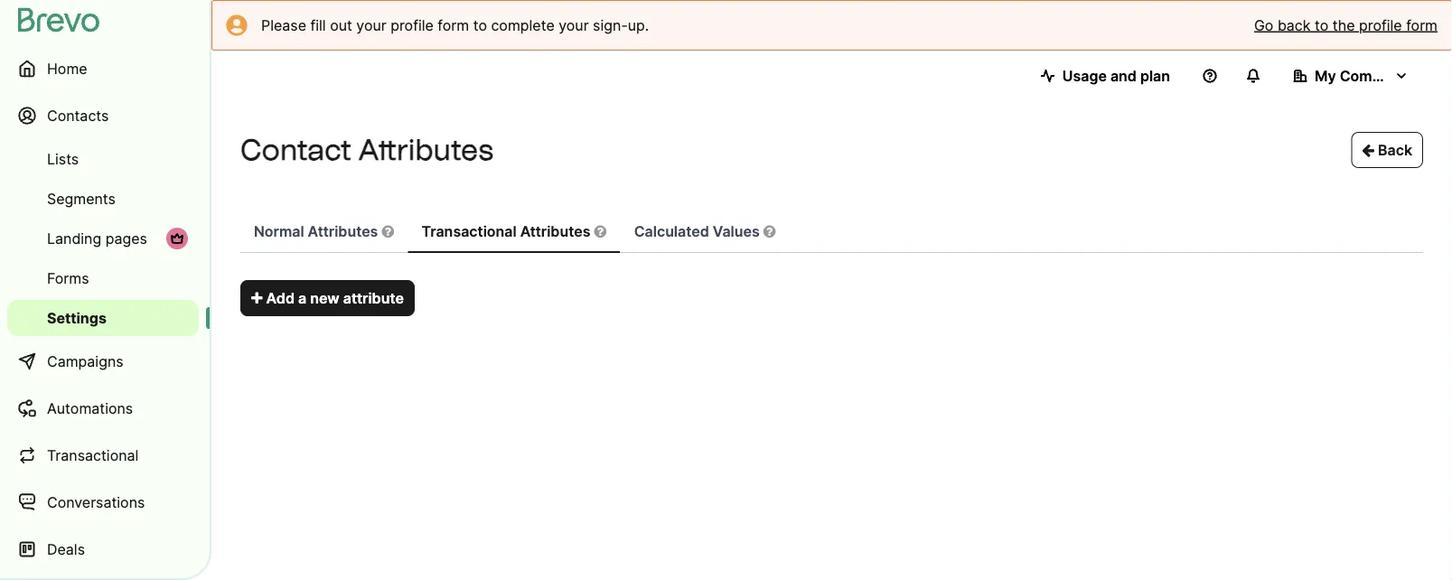 Task type: locate. For each thing, give the bounding box(es) containing it.
contact attributes
[[240, 132, 494, 167]]

to
[[473, 16, 487, 34], [1315, 16, 1329, 34]]

transactional attributes link
[[408, 211, 620, 253]]

2 profile from the left
[[1359, 16, 1402, 34]]

calculated values link
[[621, 211, 789, 253]]

3 question circle image from the left
[[764, 224, 776, 239]]

lists link
[[7, 141, 199, 177]]

2 horizontal spatial question circle image
[[764, 224, 776, 239]]

2 question circle image from the left
[[594, 224, 607, 239]]

1 horizontal spatial profile
[[1359, 16, 1402, 34]]

question circle image inside transactional attributes link
[[594, 224, 607, 239]]

to left the
[[1315, 16, 1329, 34]]

contacts link
[[7, 94, 199, 137]]

1 to from the left
[[473, 16, 487, 34]]

go back to the profile form link
[[1254, 14, 1438, 36]]

to left "complete"
[[473, 16, 487, 34]]

landing
[[47, 230, 101, 247]]

your left sign- on the left of page
[[559, 16, 589, 34]]

forms
[[47, 269, 89, 287]]

plus image
[[251, 291, 263, 305]]

0 horizontal spatial question circle image
[[382, 224, 394, 239]]

question circle image
[[382, 224, 394, 239], [594, 224, 607, 239], [764, 224, 776, 239]]

attributes for transactional attributes
[[520, 222, 591, 240]]

forms link
[[7, 260, 199, 296]]

conversations
[[47, 493, 145, 511]]

form
[[438, 16, 469, 34], [1406, 16, 1438, 34]]

attributes for contact attributes
[[358, 132, 494, 167]]

question circle image left calculated
[[594, 224, 607, 239]]

0 horizontal spatial form
[[438, 16, 469, 34]]

question circle image up attribute
[[382, 224, 394, 239]]

the
[[1333, 16, 1355, 34]]

2 form from the left
[[1406, 16, 1438, 34]]

form left "complete"
[[438, 16, 469, 34]]

transactional for transactional
[[47, 446, 139, 464]]

2 your from the left
[[559, 16, 589, 34]]

go
[[1254, 16, 1274, 34]]

1 vertical spatial transactional
[[47, 446, 139, 464]]

question circle image for normal attributes
[[382, 224, 394, 239]]

profile for your
[[391, 16, 434, 34]]

your right out
[[356, 16, 387, 34]]

fill
[[310, 16, 326, 34]]

settings link
[[7, 300, 199, 336]]

normal
[[254, 222, 304, 240]]

usage and plan
[[1063, 67, 1170, 85]]

1 horizontal spatial to
[[1315, 16, 1329, 34]]

0 horizontal spatial profile
[[391, 16, 434, 34]]

profile right the
[[1359, 16, 1402, 34]]

contact
[[240, 132, 352, 167]]

my
[[1315, 67, 1336, 85]]

back
[[1375, 141, 1413, 159]]

landing pages
[[47, 230, 147, 247]]

your
[[356, 16, 387, 34], [559, 16, 589, 34]]

1 profile from the left
[[391, 16, 434, 34]]

campaigns link
[[7, 340, 199, 383]]

1 form from the left
[[438, 16, 469, 34]]

my company
[[1315, 67, 1407, 85]]

attributes for normal attributes
[[308, 222, 378, 240]]

1 horizontal spatial question circle image
[[594, 224, 607, 239]]

0 horizontal spatial to
[[473, 16, 487, 34]]

out
[[330, 16, 352, 34]]

form up the company at the top
[[1406, 16, 1438, 34]]

profile
[[391, 16, 434, 34], [1359, 16, 1402, 34]]

question circle image inside calculated values 'link'
[[764, 224, 776, 239]]

question circle image right values
[[764, 224, 776, 239]]

0 horizontal spatial transactional
[[47, 446, 139, 464]]

conversations link
[[7, 481, 199, 524]]

1 question circle image from the left
[[382, 224, 394, 239]]

1 horizontal spatial transactional
[[422, 222, 517, 240]]

question circle image inside normal attributes link
[[382, 224, 394, 239]]

1 horizontal spatial your
[[559, 16, 589, 34]]

company
[[1340, 67, 1407, 85]]

1 your from the left
[[356, 16, 387, 34]]

plan
[[1141, 67, 1170, 85]]

1 horizontal spatial form
[[1406, 16, 1438, 34]]

automations link
[[7, 387, 199, 430]]

a
[[298, 289, 307, 307]]

form for your
[[438, 16, 469, 34]]

form for the
[[1406, 16, 1438, 34]]

home link
[[7, 47, 199, 90]]

attribute
[[343, 289, 404, 307]]

transactional
[[422, 222, 517, 240], [47, 446, 139, 464]]

values
[[713, 222, 760, 240]]

deals link
[[7, 528, 199, 571]]

profile right out
[[391, 16, 434, 34]]

attributes
[[358, 132, 494, 167], [308, 222, 378, 240], [520, 222, 591, 240]]

please fill out your profile form to complete your sign-up.
[[261, 16, 649, 34]]

0 horizontal spatial your
[[356, 16, 387, 34]]

0 vertical spatial transactional
[[422, 222, 517, 240]]

add a new attribute
[[263, 289, 404, 307]]

deals
[[47, 540, 85, 558]]



Task type: describe. For each thing, give the bounding box(es) containing it.
calculated
[[634, 222, 709, 240]]

calculated values
[[634, 222, 764, 240]]

question circle image for calculated values
[[764, 224, 776, 239]]

transactional attributes
[[422, 222, 594, 240]]

question circle image for transactional attributes
[[594, 224, 607, 239]]

usage and plan button
[[1026, 58, 1185, 94]]

left___rvooi image
[[170, 231, 184, 246]]

segments link
[[7, 181, 199, 217]]

pages
[[105, 230, 147, 247]]

home
[[47, 60, 87, 77]]

contacts
[[47, 107, 109, 124]]

complete
[[491, 16, 555, 34]]

sign-
[[593, 16, 628, 34]]

and
[[1111, 67, 1137, 85]]

go back to the profile form
[[1254, 16, 1438, 34]]

usage
[[1063, 67, 1107, 85]]

segments
[[47, 190, 116, 207]]

add
[[266, 289, 295, 307]]

up.
[[628, 16, 649, 34]]

back link
[[1351, 132, 1423, 168]]

profile for the
[[1359, 16, 1402, 34]]

normal attributes link
[[240, 211, 408, 253]]

please
[[261, 16, 306, 34]]

my company button
[[1279, 58, 1423, 94]]

automations
[[47, 399, 133, 417]]

new
[[310, 289, 340, 307]]

normal attributes
[[254, 222, 382, 240]]

settings
[[47, 309, 107, 327]]

transactional for transactional attributes
[[422, 222, 517, 240]]

2 to from the left
[[1315, 16, 1329, 34]]

arrow left image
[[1362, 143, 1375, 157]]

lists
[[47, 150, 79, 168]]

campaigns
[[47, 352, 123, 370]]

transactional link
[[7, 434, 199, 477]]

back
[[1278, 16, 1311, 34]]

add a new attribute link
[[240, 280, 415, 316]]

landing pages link
[[7, 221, 199, 257]]



Task type: vqa. For each thing, say whether or not it's contained in the screenshot.
Normal Attributes link
yes



